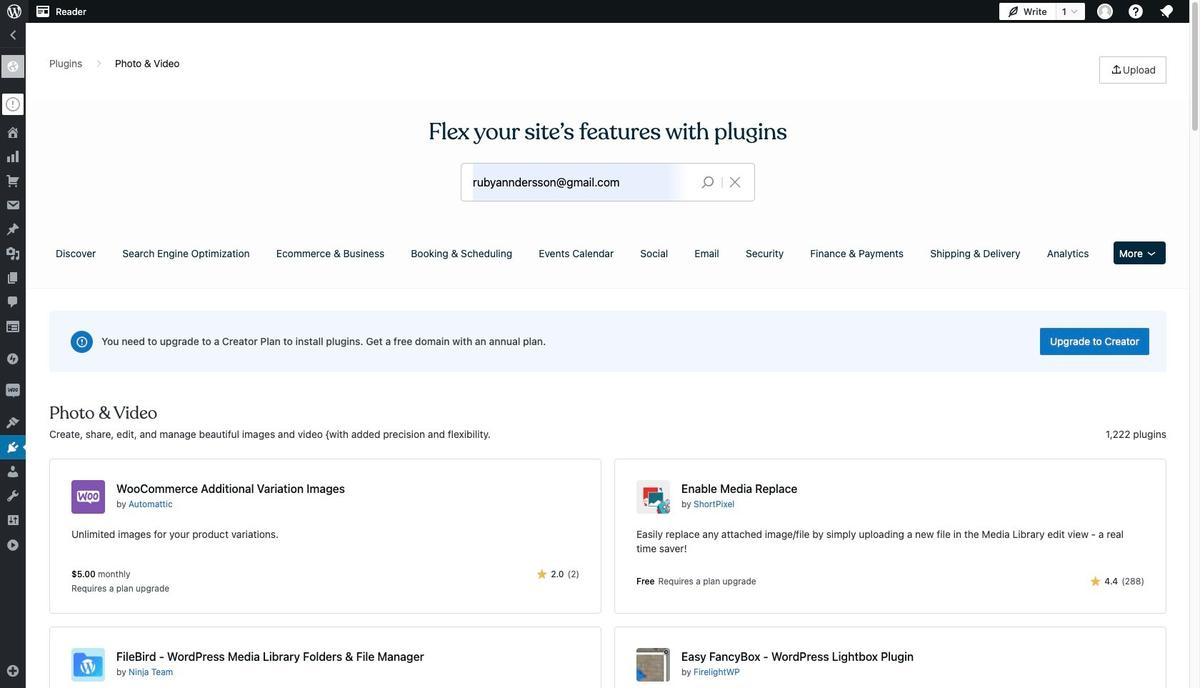 Task type: locate. For each thing, give the bounding box(es) containing it.
1 img image from the top
[[6, 352, 20, 366]]

close search image
[[718, 174, 753, 191]]

0 vertical spatial img image
[[6, 352, 20, 366]]

my profile image
[[1098, 4, 1114, 19]]

plugin icon image
[[71, 480, 105, 514], [637, 480, 670, 514], [71, 648, 105, 682], [637, 648, 670, 682]]

img image
[[6, 352, 20, 366], [6, 384, 20, 398]]

1 vertical spatial img image
[[6, 384, 20, 398]]

None search field
[[462, 164, 755, 201]]

main content
[[44, 56, 1172, 688]]

2 img image from the top
[[6, 384, 20, 398]]



Task type: describe. For each thing, give the bounding box(es) containing it.
help image
[[1128, 3, 1145, 20]]

manage your sites image
[[6, 3, 23, 20]]

manage your notifications image
[[1159, 3, 1176, 20]]

Search search field
[[473, 164, 691, 201]]

open search image
[[691, 172, 726, 192]]



Task type: vqa. For each thing, say whether or not it's contained in the screenshot.
'option'
no



